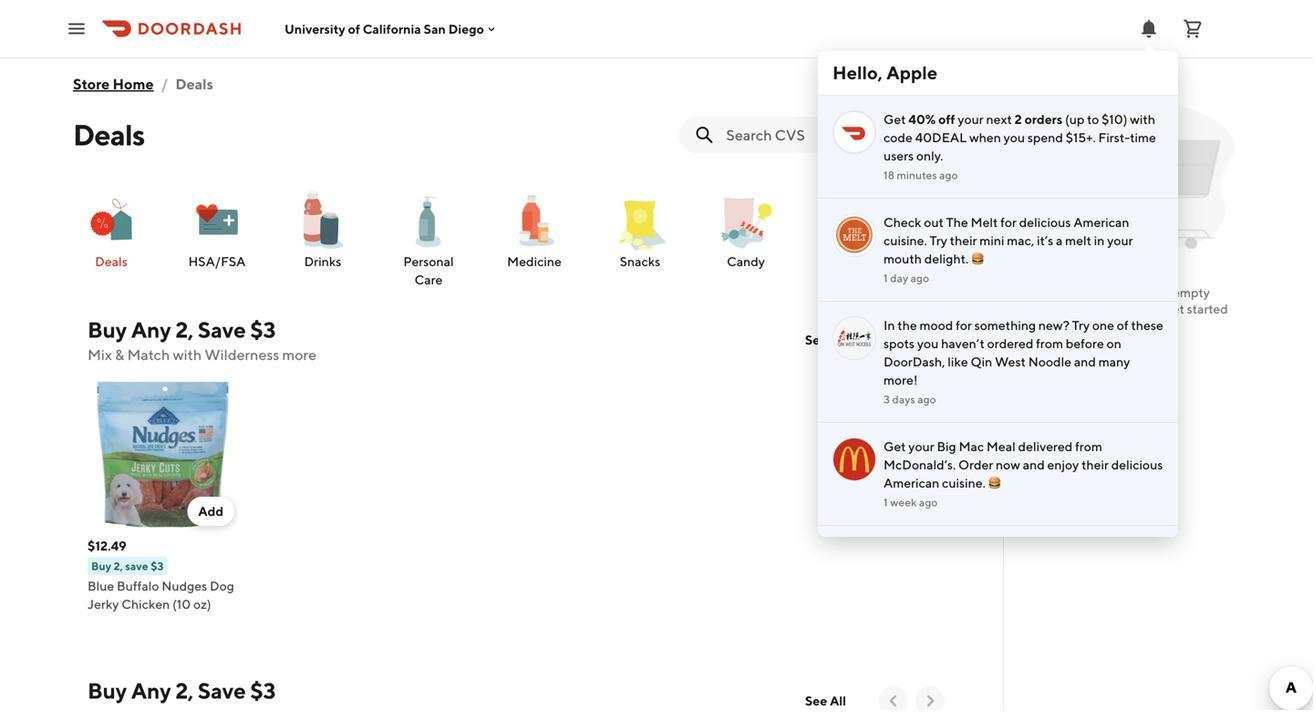 Task type: vqa. For each thing, say whether or not it's contained in the screenshot.
Store
yes



Task type: describe. For each thing, give the bounding box(es) containing it.
household
[[821, 254, 884, 269]]

household link
[[807, 186, 898, 272]]

off
[[939, 112, 956, 127]]

your
[[1108, 285, 1135, 300]]

$10)
[[1102, 112, 1128, 127]]

days
[[893, 393, 916, 406]]

frozen image
[[925, 187, 991, 253]]

snacks image
[[608, 187, 673, 253]]

big
[[938, 439, 957, 454]]

only.
[[917, 148, 944, 163]]

hello, apple
[[833, 62, 938, 83]]

american inside get your big mac meal delivered from mcdonald's. order now and enjoy their delicious american cuisine. 🍔 1 week ago
[[884, 476, 940, 491]]

try inside check out the melt for delicious american cuisine. try their mini mac, it's a melt in your mouth delight. 🍔 1 day ago
[[930, 233, 948, 248]]

1 vertical spatial add
[[198, 504, 224, 519]]

qin
[[971, 354, 993, 370]]

care
[[415, 272, 443, 287]]

buy inside $12.49 buy 2, save $3 blue buffalo nudges dog jerky chicken (10 oz)
[[91, 560, 111, 573]]

delivered
[[1019, 439, 1073, 454]]

time
[[1131, 130, 1157, 145]]

a
[[1057, 233, 1063, 248]]

american inside check out the melt for delicious american cuisine. try their mini mac, it's a melt in your mouth delight. 🍔 1 day ago
[[1074, 215, 1130, 230]]

next button of carousel image
[[922, 693, 940, 711]]

delight.
[[925, 251, 969, 266]]

frozen link
[[912, 186, 1004, 272]]

to inside "your cart is empty add items to get started"
[[1151, 302, 1163, 317]]

get your big mac meal delivered from mcdonald's. order now and enjoy their delicious american cuisine. 🍔 1 week ago
[[884, 439, 1164, 509]]

3
[[884, 393, 890, 406]]

hsa/fsa
[[189, 254, 246, 269]]

next button of carousel image
[[922, 331, 940, 349]]

18 minutes ago
[[884, 169, 959, 182]]

noodle
[[1029, 354, 1072, 370]]

code
[[884, 130, 913, 145]]

1 inside get your big mac meal delivered from mcdonald's. order now and enjoy their delicious american cuisine. 🍔 1 week ago
[[884, 496, 888, 509]]

minutes
[[897, 169, 938, 182]]

cuisine. inside get your big mac meal delivered from mcdonald's. order now and enjoy their delicious american cuisine. 🍔 1 week ago
[[943, 476, 986, 491]]

store home link
[[73, 66, 154, 102]]

and inside in the mood for something new? try one of these spots you haven't ordered from before on doordash, like qin west noodle and many more! 3 days ago
[[1075, 354, 1097, 370]]

personal
[[404, 254, 454, 269]]

previous button of carousel image for next button of carousel icon
[[885, 331, 903, 349]]

match
[[127, 346, 170, 364]]

snacks link
[[595, 186, 686, 272]]

see for next button of carousel icon
[[806, 333, 828, 348]]

delicious inside check out the melt for delicious american cuisine. try their mini mac, it's a melt in your mouth delight. 🍔 1 day ago
[[1020, 215, 1072, 230]]

ordered
[[988, 336, 1034, 351]]

university of california san diego button
[[285, 21, 499, 36]]

nudges
[[162, 579, 207, 594]]

your inside get your big mac meal delivered from mcdonald's. order now and enjoy their delicious american cuisine. 🍔 1 week ago
[[909, 439, 935, 454]]

all for next button of carousel icon
[[830, 333, 847, 348]]

candy
[[727, 254, 765, 269]]

check
[[884, 215, 922, 230]]

with inside buy any 2, save $3 mix & match with wilderness more
[[173, 346, 202, 364]]

california
[[363, 21, 421, 36]]

$3 for buy any 2, save $3
[[250, 678, 276, 704]]

18
[[884, 169, 895, 182]]

san
[[424, 21, 446, 36]]

in
[[884, 318, 896, 333]]

empty retail cart image
[[1074, 91, 1245, 263]]

you inside in the mood for something new? try one of these spots you haven't ordered from before on doordash, like qin west noodle and many more! 3 days ago
[[918, 336, 939, 351]]

mini
[[980, 233, 1005, 248]]

diego
[[449, 21, 484, 36]]

(up to $10) with code 40deal when you spend $15+. first-time users only.
[[884, 112, 1157, 163]]

cuisine. inside check out the melt for delicious american cuisine. try their mini mac, it's a melt in your mouth delight. 🍔 1 day ago
[[884, 233, 928, 248]]

orders
[[1025, 112, 1063, 127]]

of inside in the mood for something new? try one of these spots you haven't ordered from before on doordash, like qin west noodle and many more! 3 days ago
[[1118, 318, 1129, 333]]

mix
[[88, 346, 112, 364]]

when
[[970, 130, 1002, 145]]

get for get 40% off your next 2 orders
[[884, 112, 907, 127]]

any for buy any 2, save $3 mix & match with wilderness more
[[131, 317, 171, 343]]

like
[[948, 354, 969, 370]]

west
[[996, 354, 1026, 370]]

notification bell image
[[1139, 18, 1161, 40]]

2
[[1015, 112, 1023, 127]]

mcdonald's.
[[884, 458, 956, 473]]

store home / deals
[[73, 75, 213, 93]]

buy for buy any 2, save $3 mix & match with wilderness more
[[88, 317, 127, 343]]

(10
[[173, 597, 191, 612]]

blue
[[88, 579, 114, 594]]

ago inside get your big mac meal delivered from mcdonald's. order now and enjoy their delicious american cuisine. 🍔 1 week ago
[[920, 496, 938, 509]]

0 vertical spatial deals
[[175, 75, 213, 93]]

more!
[[884, 373, 918, 388]]

0 horizontal spatial of
[[348, 21, 360, 36]]

40deal
[[916, 130, 967, 145]]

mood
[[920, 318, 954, 333]]

your cart is empty add items to get started
[[1090, 285, 1229, 317]]

empty
[[1174, 285, 1211, 300]]

is
[[1162, 285, 1171, 300]]

new?
[[1039, 318, 1070, 333]]

the
[[898, 318, 918, 333]]

blue buffalo nudges dog jerky chicken (10 oz) image
[[88, 380, 238, 530]]

drinks link
[[277, 186, 369, 272]]

from inside in the mood for something new? try one of these spots you haven't ordered from before on doordash, like qin west noodle and many more! 3 days ago
[[1037, 336, 1064, 351]]

deals link
[[66, 186, 157, 272]]

now
[[996, 458, 1021, 473]]

in the mood for something new? try one of these spots you haven't ordered from before on doordash, like qin west noodle and many more! 3 days ago
[[884, 318, 1164, 406]]

next
[[987, 112, 1013, 127]]

delicious inside get your big mac meal delivered from mcdonald's. order now and enjoy their delicious american cuisine. 🍔 1 week ago
[[1112, 458, 1164, 473]]

melt
[[1066, 233, 1092, 248]]

any for buy any 2, save $3
[[131, 678, 171, 704]]

ago inside check out the melt for delicious american cuisine. try their mini mac, it's a melt in your mouth delight. 🍔 1 day ago
[[911, 272, 930, 285]]

previous button of carousel image for next button of carousel image
[[885, 693, 903, 711]]

personal care
[[404, 254, 454, 287]]

candy image
[[714, 187, 779, 253]]

get for get your big mac meal delivered from mcdonald's. order now and enjoy their delicious american cuisine. 🍔 1 week ago
[[884, 439, 907, 454]]



Task type: locate. For each thing, give the bounding box(es) containing it.
to
[[1088, 112, 1100, 127], [1151, 302, 1163, 317]]

next image
[[916, 231, 931, 245]]

🍔 down now
[[989, 476, 1002, 491]]

0 vertical spatial you
[[1004, 130, 1026, 145]]

0 vertical spatial add
[[1090, 302, 1115, 317]]

0 vertical spatial and
[[1075, 354, 1097, 370]]

1 horizontal spatial of
[[1118, 318, 1129, 333]]

in
[[1095, 233, 1105, 248]]

2 previous button of carousel image from the top
[[885, 693, 903, 711]]

0 vertical spatial your
[[958, 112, 984, 127]]

2 1 from the top
[[884, 496, 888, 509]]

0 vertical spatial american
[[1074, 215, 1130, 230]]

0 horizontal spatial delicious
[[1020, 215, 1072, 230]]

see all for next button of carousel icon's see all link
[[806, 333, 847, 348]]

wilderness
[[205, 346, 280, 364]]

1 horizontal spatial add
[[1090, 302, 1115, 317]]

get up code
[[884, 112, 907, 127]]

with up time
[[1131, 112, 1156, 127]]

delicious
[[1020, 215, 1072, 230], [1112, 458, 1164, 473]]

0 vertical spatial of
[[348, 21, 360, 36]]

first-
[[1099, 130, 1131, 145]]

1 vertical spatial try
[[1073, 318, 1090, 333]]

0 vertical spatial $3
[[250, 317, 276, 343]]

buy inside buy any 2, save $3 mix & match with wilderness more
[[88, 317, 127, 343]]

1 horizontal spatial from
[[1076, 439, 1103, 454]]

cart
[[1137, 285, 1160, 300]]

cuisine. down order
[[943, 476, 986, 491]]

1 vertical spatial of
[[1118, 318, 1129, 333]]

melt
[[971, 215, 999, 230]]

meal
[[987, 439, 1016, 454]]

spots
[[884, 336, 915, 351]]

any inside buy any 2, save $3 mix & match with wilderness more
[[131, 317, 171, 343]]

with right 'match'
[[173, 346, 202, 364]]

buy up blue
[[91, 560, 111, 573]]

$3 inside $12.49 buy 2, save $3 blue buffalo nudges dog jerky chicken (10 oz)
[[151, 560, 164, 573]]

add inside "your cart is empty add items to get started"
[[1090, 302, 1115, 317]]

0 horizontal spatial you
[[918, 336, 939, 351]]

hsa/fsa image
[[184, 187, 250, 253]]

doordash,
[[884, 354, 946, 370]]

ago right day
[[911, 272, 930, 285]]

2 vertical spatial buy
[[88, 678, 127, 704]]

many
[[1099, 354, 1131, 370]]

for inside in the mood for something new? try one of these spots you haven't ordered from before on doordash, like qin west noodle and many more! 3 days ago
[[956, 318, 973, 333]]

for inside check out the melt for delicious american cuisine. try their mini mac, it's a melt in your mouth delight. 🍔 1 day ago
[[1001, 215, 1017, 230]]

one
[[1093, 318, 1115, 333]]

these
[[1132, 318, 1164, 333]]

deals down deals image
[[95, 254, 128, 269]]

previous button of carousel image
[[885, 331, 903, 349], [885, 693, 903, 711]]

1 vertical spatial from
[[1076, 439, 1103, 454]]

your up when at the top of page
[[958, 112, 984, 127]]

0 vertical spatial buy
[[88, 317, 127, 343]]

1 vertical spatial their
[[1082, 458, 1109, 473]]

1 vertical spatial all
[[830, 694, 847, 709]]

apple
[[887, 62, 938, 83]]

0 horizontal spatial 🍔
[[972, 251, 985, 266]]

get inside get your big mac meal delivered from mcdonald's. order now and enjoy their delicious american cuisine. 🍔 1 week ago
[[884, 439, 907, 454]]

0 vertical spatial try
[[930, 233, 948, 248]]

0 horizontal spatial and
[[1024, 458, 1045, 473]]

ago down only.
[[940, 169, 959, 182]]

of left california
[[348, 21, 360, 36]]

2, inside buy any 2, save $3 mix & match with wilderness more
[[175, 317, 194, 343]]

1 left the week
[[884, 496, 888, 509]]

of down 'items'
[[1118, 318, 1129, 333]]

2 vertical spatial deals
[[95, 254, 128, 269]]

add up dog
[[198, 504, 224, 519]]

0 vertical spatial see
[[806, 333, 828, 348]]

1 vertical spatial deals
[[73, 118, 145, 152]]

1 vertical spatial buy
[[91, 560, 111, 573]]

deals image
[[78, 187, 144, 253]]

1 vertical spatial any
[[131, 678, 171, 704]]

$12.49 buy 2, save $3 blue buffalo nudges dog jerky chicken (10 oz)
[[88, 539, 234, 612]]

see all for next button of carousel image's see all link
[[806, 694, 847, 709]]

oz)
[[193, 597, 211, 612]]

all for next button of carousel image
[[830, 694, 847, 709]]

from inside get your big mac meal delivered from mcdonald's. order now and enjoy their delicious american cuisine. 🍔 1 week ago
[[1076, 439, 1103, 454]]

mac
[[959, 439, 985, 454]]

university
[[285, 21, 346, 36]]

1 vertical spatial you
[[918, 336, 939, 351]]

something
[[975, 318, 1037, 333]]

to left get
[[1151, 302, 1163, 317]]

previous button of carousel image up doordash,
[[885, 331, 903, 349]]

0 vertical spatial to
[[1088, 112, 1100, 127]]

1 horizontal spatial cuisine.
[[943, 476, 986, 491]]

their
[[950, 233, 978, 248], [1082, 458, 1109, 473]]

1 vertical spatial previous button of carousel image
[[885, 693, 903, 711]]

check out the melt for delicious american cuisine. try their mini mac, it's a melt in your mouth delight. 🍔 1 day ago
[[884, 215, 1134, 285]]

see all
[[806, 333, 847, 348], [806, 694, 847, 709]]

/
[[161, 75, 168, 93]]

2 vertical spatial your
[[909, 439, 935, 454]]

0 horizontal spatial their
[[950, 233, 978, 248]]

0 horizontal spatial with
[[173, 346, 202, 364]]

0 vertical spatial 1
[[884, 272, 888, 285]]

0 vertical spatial delicious
[[1020, 215, 1072, 230]]

1 vertical spatial your
[[1108, 233, 1134, 248]]

and inside get your big mac meal delivered from mcdonald's. order now and enjoy their delicious american cuisine. 🍔 1 week ago
[[1024, 458, 1045, 473]]

2, down hsa/fsa
[[175, 317, 194, 343]]

their down the
[[950, 233, 978, 248]]

0 horizontal spatial to
[[1088, 112, 1100, 127]]

1 1 from the top
[[884, 272, 888, 285]]

1 vertical spatial with
[[173, 346, 202, 364]]

0 vertical spatial 2,
[[175, 317, 194, 343]]

2 see all link from the top
[[795, 687, 858, 711]]

🍔 inside check out the melt for delicious american cuisine. try their mini mac, it's a melt in your mouth delight. 🍔 1 day ago
[[972, 251, 985, 266]]

2, left save
[[114, 560, 123, 573]]

buy any 2, save $3 link
[[88, 677, 320, 711]]

2 all from the top
[[830, 694, 847, 709]]

delicious right enjoy
[[1112, 458, 1164, 473]]

from up enjoy
[[1076, 439, 1103, 454]]

2, for $12.49 buy 2, save $3 blue buffalo nudges dog jerky chicken (10 oz)
[[114, 560, 123, 573]]

0 vertical spatial from
[[1037, 336, 1064, 351]]

university of california san diego
[[285, 21, 484, 36]]

out
[[925, 215, 944, 230]]

1 vertical spatial see
[[806, 694, 828, 709]]

cuisine.
[[884, 233, 928, 248], [943, 476, 986, 491]]

1 horizontal spatial delicious
[[1112, 458, 1164, 473]]

1 any from the top
[[131, 317, 171, 343]]

and down delivered
[[1024, 458, 1045, 473]]

to right (up at the top
[[1088, 112, 1100, 127]]

2 see from the top
[[806, 694, 828, 709]]

0 vertical spatial with
[[1131, 112, 1156, 127]]

you down mood
[[918, 336, 939, 351]]

Search CVS search field
[[727, 125, 931, 145]]

american
[[1074, 215, 1130, 230], [884, 476, 940, 491]]

personal care image
[[396, 187, 462, 253]]

drinks
[[304, 254, 342, 269]]

buy for buy any 2, save $3
[[88, 678, 127, 704]]

1 vertical spatial to
[[1151, 302, 1163, 317]]

any
[[131, 317, 171, 343], [131, 678, 171, 704]]

get up mcdonald's.
[[884, 439, 907, 454]]

your
[[958, 112, 984, 127], [1108, 233, 1134, 248], [909, 439, 935, 454]]

it's
[[1038, 233, 1054, 248]]

more
[[282, 346, 317, 364]]

1 get from the top
[[884, 112, 907, 127]]

2 get from the top
[[884, 439, 907, 454]]

home
[[113, 75, 154, 93]]

ago right the week
[[920, 496, 938, 509]]

2 horizontal spatial your
[[1108, 233, 1134, 248]]

0 vertical spatial cuisine.
[[884, 233, 928, 248]]

see all link for next button of carousel image
[[795, 687, 858, 711]]

buy
[[88, 317, 127, 343], [91, 560, 111, 573], [88, 678, 127, 704]]

1 horizontal spatial with
[[1131, 112, 1156, 127]]

$3 inside buy any 2, save $3 mix & match with wilderness more
[[250, 317, 276, 343]]

$12.49
[[88, 539, 127, 554]]

deals down store home link
[[73, 118, 145, 152]]

any up 'match'
[[131, 317, 171, 343]]

1 horizontal spatial your
[[958, 112, 984, 127]]

try up before
[[1073, 318, 1090, 333]]

you inside (up to $10) with code 40deal when you spend $15+. first-time users only.
[[1004, 130, 1026, 145]]

0 horizontal spatial add
[[198, 504, 224, 519]]

snacks
[[620, 254, 661, 269]]

add
[[1090, 302, 1115, 317], [198, 504, 224, 519]]

enjoy
[[1048, 458, 1080, 473]]

save for buy any 2, save $3
[[198, 678, 246, 704]]

dog
[[210, 579, 234, 594]]

your inside check out the melt for delicious american cuisine. try their mini mac, it's a melt in your mouth delight. 🍔 1 day ago
[[1108, 233, 1134, 248]]

0 horizontal spatial try
[[930, 233, 948, 248]]

buffalo
[[117, 579, 159, 594]]

hsa/fsa link
[[172, 186, 263, 272]]

1 horizontal spatial 🍔
[[989, 476, 1002, 491]]

0 vertical spatial see all link
[[795, 326, 858, 355]]

add button
[[187, 497, 235, 526], [187, 497, 235, 526]]

of
[[348, 21, 360, 36], [1118, 318, 1129, 333]]

0 vertical spatial see all
[[806, 333, 847, 348]]

your right in on the top
[[1108, 233, 1134, 248]]

the
[[947, 215, 969, 230]]

2, for buy any 2, save $3 mix & match with wilderness more
[[175, 317, 194, 343]]

(up
[[1066, 112, 1085, 127]]

1 vertical spatial delicious
[[1112, 458, 1164, 473]]

1 vertical spatial save
[[198, 678, 246, 704]]

for up haven't in the top right of the page
[[956, 318, 973, 333]]

see for next button of carousel image
[[806, 694, 828, 709]]

0 horizontal spatial cuisine.
[[884, 233, 928, 248]]

add up one
[[1090, 302, 1115, 317]]

1 save from the top
[[198, 317, 246, 343]]

1 horizontal spatial try
[[1073, 318, 1090, 333]]

order
[[959, 458, 994, 473]]

their right enjoy
[[1082, 458, 1109, 473]]

buy up mix
[[88, 317, 127, 343]]

1 vertical spatial american
[[884, 476, 940, 491]]

0 vertical spatial 🍔
[[972, 251, 985, 266]]

see all link
[[795, 326, 858, 355], [795, 687, 858, 711]]

0 vertical spatial all
[[830, 333, 847, 348]]

see all link for next button of carousel icon
[[795, 326, 858, 355]]

save inside buy any 2, save $3 mix & match with wilderness more
[[198, 317, 246, 343]]

save down oz)
[[198, 678, 246, 704]]

try inside in the mood for something new? try one of these spots you haven't ordered from before on doordash, like qin west noodle and many more! 3 days ago
[[1073, 318, 1090, 333]]

0 vertical spatial get
[[884, 112, 907, 127]]

&
[[115, 346, 124, 364]]

0 vertical spatial any
[[131, 317, 171, 343]]

1 horizontal spatial their
[[1082, 458, 1109, 473]]

save for buy any 2, save $3 mix & match with wilderness more
[[198, 317, 246, 343]]

ago right days
[[918, 393, 937, 406]]

$15+.
[[1066, 130, 1097, 145]]

for up mac,
[[1001, 215, 1017, 230]]

0 items, open order cart image
[[1183, 18, 1204, 40]]

0 horizontal spatial american
[[884, 476, 940, 491]]

1 vertical spatial cuisine.
[[943, 476, 986, 491]]

buy any 2, save $3 mix & match with wilderness more
[[88, 317, 317, 364]]

previous button of carousel image left next button of carousel image
[[885, 693, 903, 711]]

🍔 down mini
[[972, 251, 985, 266]]

0 vertical spatial their
[[950, 233, 978, 248]]

0 vertical spatial save
[[198, 317, 246, 343]]

1 horizontal spatial and
[[1075, 354, 1097, 370]]

and down before
[[1075, 354, 1097, 370]]

0 horizontal spatial from
[[1037, 336, 1064, 351]]

drinks image
[[290, 187, 356, 253]]

deals inside deals link
[[95, 254, 128, 269]]

1 left day
[[884, 272, 888, 285]]

their inside check out the melt for delicious american cuisine. try their mini mac, it's a melt in your mouth delight. 🍔 1 day ago
[[950, 233, 978, 248]]

buy down jerky at the left bottom of the page
[[88, 678, 127, 704]]

$3 for buy any 2, save $3 mix & match with wilderness more
[[250, 317, 276, 343]]

your up mcdonald's.
[[909, 439, 935, 454]]

mouth
[[884, 251, 922, 266]]

their inside get your big mac meal delivered from mcdonald's. order now and enjoy their delicious american cuisine. 🍔 1 week ago
[[1082, 458, 1109, 473]]

medicine image
[[502, 187, 568, 253]]

2 vertical spatial $3
[[250, 678, 276, 704]]

1 see from the top
[[806, 333, 828, 348]]

before
[[1066, 336, 1105, 351]]

delicious up "it's"
[[1020, 215, 1072, 230]]

save inside buy any 2, save $3 link
[[198, 678, 246, 704]]

personal care link
[[383, 186, 474, 290]]

1 horizontal spatial you
[[1004, 130, 1026, 145]]

with inside (up to $10) with code 40deal when you spend $15+. first-time users only.
[[1131, 112, 1156, 127]]

to inside (up to $10) with code 40deal when you spend $15+. first-time users only.
[[1088, 112, 1100, 127]]

open menu image
[[66, 18, 88, 40]]

save
[[198, 317, 246, 343], [198, 678, 246, 704]]

0 vertical spatial for
[[1001, 215, 1017, 230]]

chicken
[[122, 597, 170, 612]]

from up noodle on the right of the page
[[1037, 336, 1064, 351]]

cuisine. up mouth
[[884, 233, 928, 248]]

you down "2"
[[1004, 130, 1026, 145]]

0 horizontal spatial for
[[956, 318, 973, 333]]

users
[[884, 148, 914, 163]]

store
[[73, 75, 110, 93]]

ago inside in the mood for something new? try one of these spots you haven't ordered from before on doordash, like qin west noodle and many more! 3 days ago
[[918, 393, 937, 406]]

get
[[1166, 302, 1185, 317]]

haven't
[[942, 336, 985, 351]]

1 inside check out the melt for delicious american cuisine. try their mini mac, it's a melt in your mouth delight. 🍔 1 day ago
[[884, 272, 888, 285]]

items
[[1117, 302, 1149, 317]]

1 vertical spatial for
[[956, 318, 973, 333]]

1 horizontal spatial american
[[1074, 215, 1130, 230]]

2 any from the top
[[131, 678, 171, 704]]

2 vertical spatial 2,
[[175, 678, 194, 704]]

🍔 inside get your big mac meal delivered from mcdonald's. order now and enjoy their delicious american cuisine. 🍔 1 week ago
[[989, 476, 1002, 491]]

week
[[891, 496, 917, 509]]

medicine
[[507, 254, 562, 269]]

1 vertical spatial 🍔
[[989, 476, 1002, 491]]

american down mcdonald's.
[[884, 476, 940, 491]]

1 see all link from the top
[[795, 326, 858, 355]]

1 vertical spatial 2,
[[114, 560, 123, 573]]

1 horizontal spatial to
[[1151, 302, 1163, 317]]

2, down (10
[[175, 678, 194, 704]]

any down chicken
[[131, 678, 171, 704]]

1 see all from the top
[[806, 333, 847, 348]]

1 vertical spatial see all
[[806, 694, 847, 709]]

0 horizontal spatial your
[[909, 439, 935, 454]]

household image
[[819, 187, 885, 253]]

2 save from the top
[[198, 678, 246, 704]]

deals right the "/" at the left top of the page
[[175, 75, 213, 93]]

1 previous button of carousel image from the top
[[885, 331, 903, 349]]

save up wilderness at the left
[[198, 317, 246, 343]]

2 see all from the top
[[806, 694, 847, 709]]

1 vertical spatial see all link
[[795, 687, 858, 711]]

1 vertical spatial $3
[[151, 560, 164, 573]]

2, for buy any 2, save $3
[[175, 678, 194, 704]]

spend
[[1028, 130, 1064, 145]]

2,
[[175, 317, 194, 343], [114, 560, 123, 573], [175, 678, 194, 704]]

american up in on the top
[[1074, 215, 1130, 230]]

🍔
[[972, 251, 985, 266], [989, 476, 1002, 491]]

1 horizontal spatial for
[[1001, 215, 1017, 230]]

0 vertical spatial previous button of carousel image
[[885, 331, 903, 349]]

try down "out"
[[930, 233, 948, 248]]

hello,
[[833, 62, 883, 83]]

1 vertical spatial and
[[1024, 458, 1045, 473]]

deals
[[175, 75, 213, 93], [73, 118, 145, 152], [95, 254, 128, 269]]

candy link
[[701, 186, 792, 272]]

2, inside $12.49 buy 2, save $3 blue buffalo nudges dog jerky chicken (10 oz)
[[114, 560, 123, 573]]

1 vertical spatial get
[[884, 439, 907, 454]]

1 vertical spatial 1
[[884, 496, 888, 509]]

mac,
[[1008, 233, 1035, 248]]

1 all from the top
[[830, 333, 847, 348]]

$3 for $12.49 buy 2, save $3 blue buffalo nudges dog jerky chicken (10 oz)
[[151, 560, 164, 573]]



